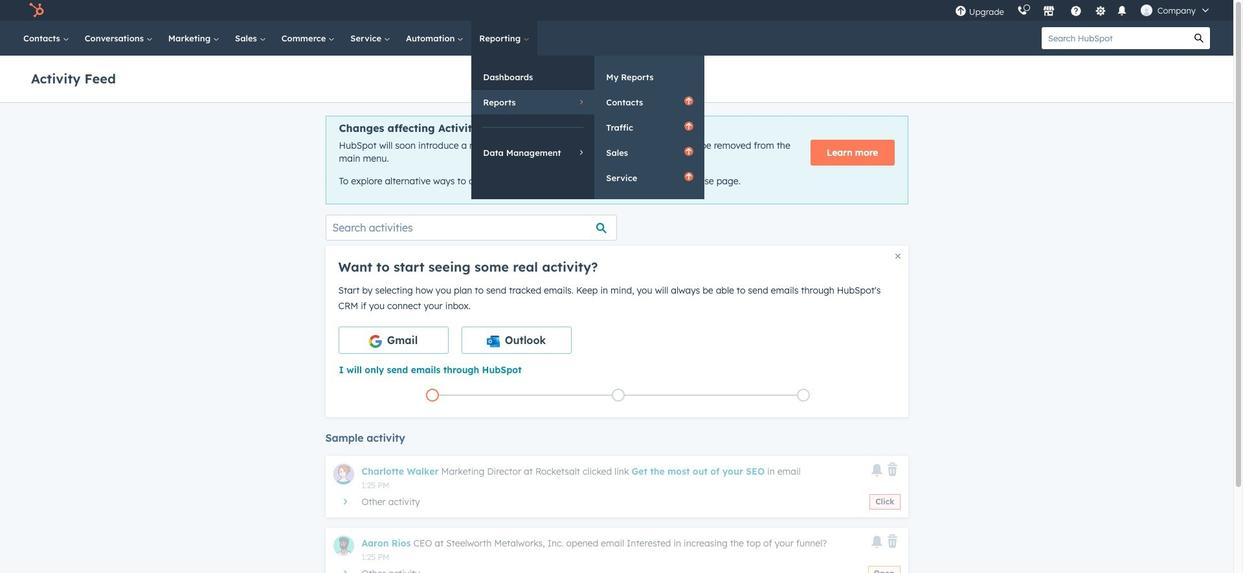 Task type: locate. For each thing, give the bounding box(es) containing it.
Search HubSpot search field
[[1042, 27, 1188, 49]]

onboarding.steps.finalstep.title image
[[800, 393, 807, 400]]

list
[[340, 386, 896, 405]]

None checkbox
[[338, 327, 448, 354], [461, 327, 571, 354], [338, 327, 448, 354], [461, 327, 571, 354]]

marketplaces image
[[1043, 6, 1055, 17]]

Search activities search field
[[325, 215, 617, 241]]

onboarding.steps.sendtrackedemailingmail.title image
[[615, 393, 621, 400]]

close image
[[895, 254, 900, 259]]

menu
[[948, 0, 1218, 21]]



Task type: vqa. For each thing, say whether or not it's contained in the screenshot.
Entertainment
no



Task type: describe. For each thing, give the bounding box(es) containing it.
jacob simon image
[[1141, 5, 1152, 16]]

reporting menu
[[472, 56, 705, 199]]



